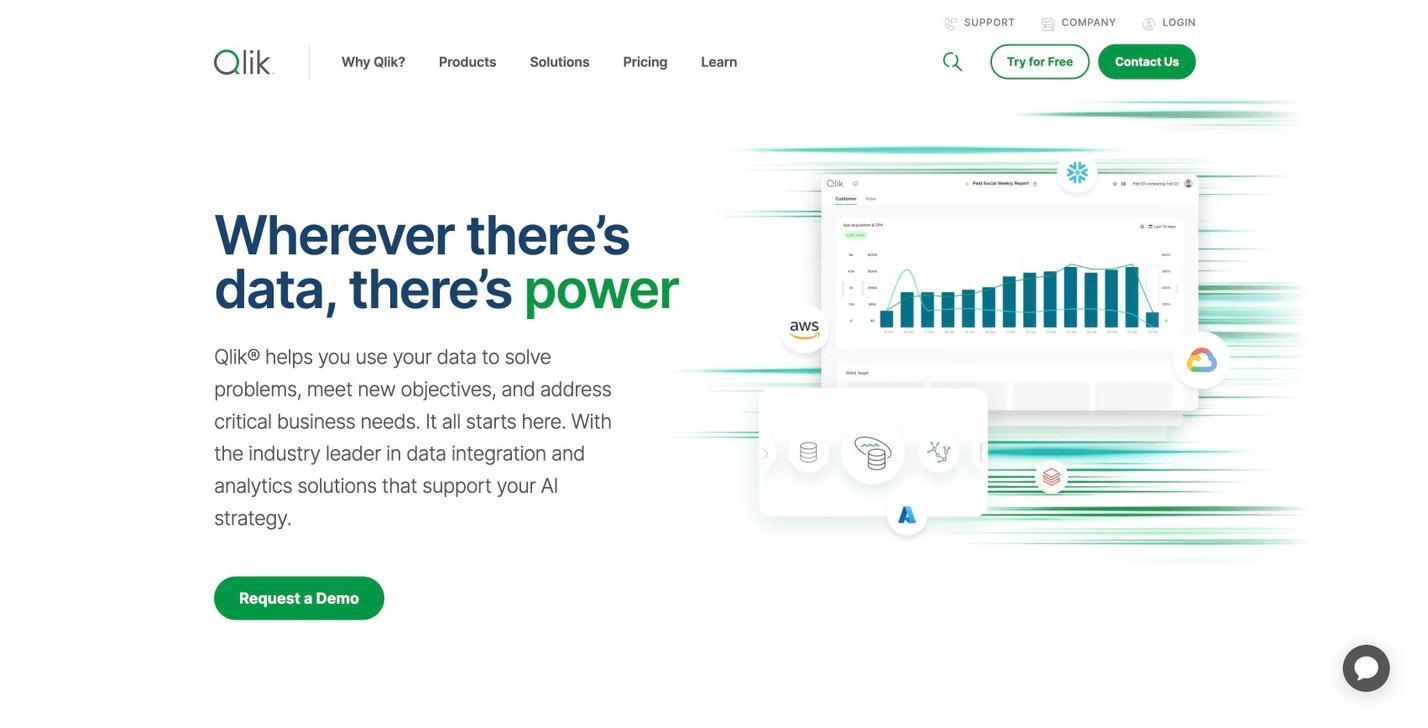Task type: locate. For each thing, give the bounding box(es) containing it.
qlik image
[[214, 50, 275, 75]]

application
[[1324, 625, 1411, 712]]

support image
[[945, 18, 958, 31]]



Task type: describe. For each thing, give the bounding box(es) containing it.
company image
[[1042, 18, 1056, 31]]

login image
[[1143, 18, 1157, 31]]



Task type: vqa. For each thing, say whether or not it's contained in the screenshot.
'Support' image
yes



